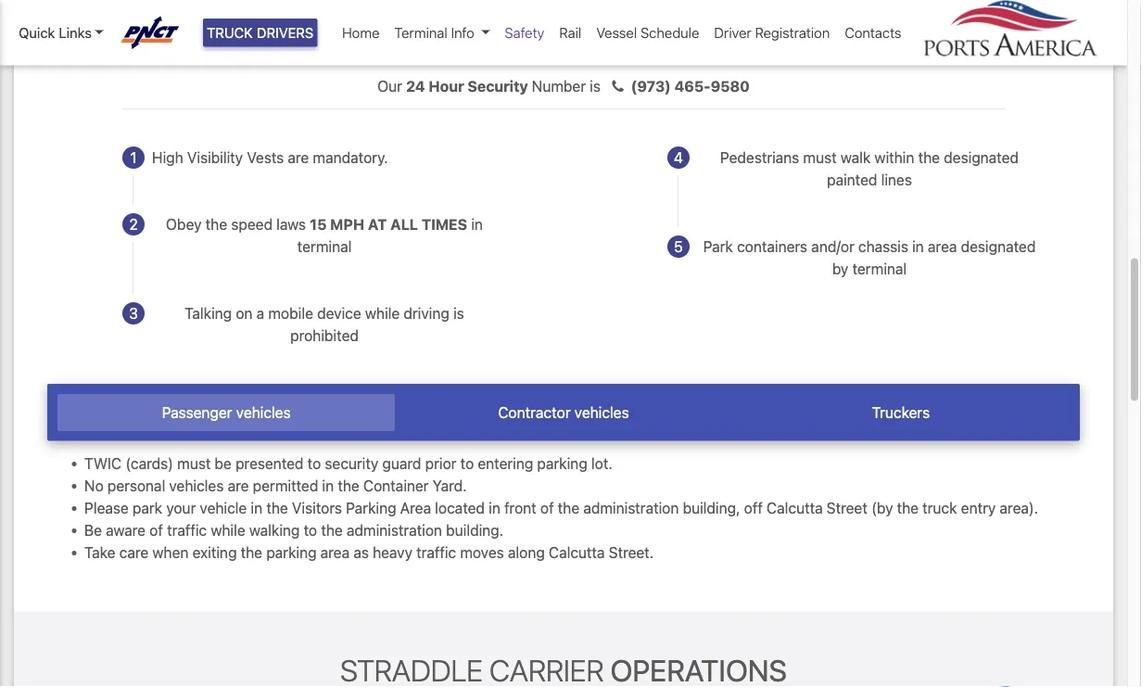 Task type: describe. For each thing, give the bounding box(es) containing it.
container
[[364, 477, 429, 494]]

on
[[236, 305, 253, 322]]

vessel
[[597, 25, 637, 41]]

0 vertical spatial is
[[590, 77, 601, 95]]

our
[[378, 77, 402, 95]]

are inside twic (cards) must be presented to security guard prior to entering parking lot. no personal vehicles are permitted in the container yard. please park your vehicle in the visitors parking area located in front of the administration building, off calcutta street (by the truck entry area). be aware of traffic while walking to the administration building. take care when exiting the parking area as heavy traffic moves along calcutta street.
[[228, 477, 249, 494]]

all
[[391, 216, 418, 233]]

off
[[744, 499, 763, 516]]

vests
[[247, 149, 284, 166]]

2
[[129, 216, 138, 233]]

truckers link
[[733, 394, 1070, 431]]

the right front
[[558, 499, 580, 516]]

exiting
[[193, 543, 237, 561]]

while inside twic (cards) must be presented to security guard prior to entering parking lot. no personal vehicles are permitted in the container yard. please park your vehicle in the visitors parking area located in front of the administration building, off calcutta street (by the truck entry area). be aware of traffic while walking to the administration building. take care when exiting the parking area as heavy traffic moves along calcutta street.
[[211, 521, 245, 539]]

truck drivers
[[207, 25, 314, 41]]

passenger vehicles
[[162, 404, 291, 422]]

4
[[674, 149, 684, 166]]

safety
[[505, 25, 545, 41]]

building.
[[446, 521, 504, 539]]

terminal
[[395, 25, 448, 41]]

1 horizontal spatial administration
[[584, 499, 679, 516]]

lines
[[882, 171, 913, 189]]

street
[[827, 499, 868, 516]]

take
[[84, 543, 115, 561]]

rail link
[[552, 15, 589, 51]]

no inside twic (cards) must be presented to security guard prior to entering parking lot. no personal vehicles are permitted in the container yard. please park your vehicle in the visitors parking area located in front of the administration building, off calcutta street (by the truck entry area). be aware of traffic while walking to the administration building. take care when exiting the parking area as heavy traffic moves along calcutta street.
[[84, 477, 104, 494]]

policy.
[[628, 32, 671, 50]]

smoking
[[566, 32, 624, 50]]

walk
[[841, 149, 871, 166]]

moves
[[460, 543, 504, 561]]

vessel schedule
[[597, 25, 700, 41]]

phone image
[[605, 79, 631, 94]]

in inside park containers and/or chassis in area designated by terminal
[[913, 238, 924, 255]]

times
[[422, 216, 468, 233]]

area inside park containers and/or chassis in area designated by terminal
[[928, 238, 957, 255]]

speed
[[231, 216, 273, 233]]

contacts link
[[838, 15, 909, 51]]

the down walking at the left of the page
[[241, 543, 263, 561]]

0 horizontal spatial parking
[[266, 543, 317, 561]]

contractor vehicles
[[498, 404, 629, 422]]

home
[[342, 25, 380, 41]]

guard
[[383, 454, 422, 472]]

entry
[[961, 499, 996, 516]]

be
[[84, 521, 102, 539]]

0 vertical spatial calcutta
[[767, 499, 823, 516]]

passenger vehicles link
[[58, 394, 395, 431]]

in up walking at the left of the page
[[251, 499, 263, 516]]

465-
[[675, 77, 711, 95]]

1 horizontal spatial traffic
[[417, 543, 456, 561]]

hour
[[429, 77, 464, 95]]

the right obey at top left
[[206, 216, 227, 233]]

vessel schedule link
[[589, 15, 707, 51]]

safety link
[[497, 15, 552, 51]]

quick links
[[19, 25, 92, 41]]

1 horizontal spatial of
[[541, 499, 554, 516]]

is inside talking on a mobile device while driving is prohibited
[[454, 305, 464, 322]]

terminal info link
[[387, 15, 497, 51]]

chassis
[[859, 238, 909, 255]]

laws
[[277, 216, 306, 233]]

while inside talking on a mobile device while driving is prohibited
[[365, 305, 400, 322]]

by
[[833, 260, 849, 278]]

9580
[[711, 77, 750, 95]]

pedestrians
[[721, 149, 800, 166]]

terminal inside 'in terminal'
[[297, 238, 352, 255]]

info
[[451, 25, 475, 41]]

park
[[704, 238, 734, 255]]

security
[[325, 454, 379, 472]]

driver registration link
[[707, 15, 838, 51]]

walking
[[249, 521, 300, 539]]

the up walking at the left of the page
[[267, 499, 288, 516]]

twic (cards) must be presented to security guard prior to entering parking lot. no personal vehicles are permitted in the container yard. please park your vehicle in the visitors parking area located in front of the administration building, off calcutta street (by the truck entry area). be aware of traffic while walking to the administration building. take care when exiting the parking area as heavy traffic moves along calcutta street.
[[84, 454, 1039, 561]]

passenger
[[162, 404, 232, 422]]

contractor
[[498, 404, 571, 422]]

1 vertical spatial calcutta
[[549, 543, 605, 561]]

within
[[875, 149, 915, 166]]

heavy
[[373, 543, 413, 561]]

0 horizontal spatial of
[[150, 521, 163, 539]]

mph
[[330, 216, 365, 233]]

15
[[310, 216, 327, 233]]

lot.
[[592, 454, 613, 472]]

the right '(by'
[[897, 499, 919, 516]]

driver
[[715, 25, 752, 41]]

quick links link
[[19, 22, 104, 43]]

in terminal
[[297, 216, 483, 255]]

0 vertical spatial traffic
[[167, 521, 207, 539]]

to down "visitors"
[[304, 521, 317, 539]]

contractor vehicles link
[[395, 394, 733, 431]]

painted
[[827, 171, 878, 189]]

aware
[[106, 521, 146, 539]]

park containers and/or chassis in area designated by terminal
[[704, 238, 1036, 278]]

1 vertical spatial administration
[[347, 521, 442, 539]]

the down security
[[338, 477, 360, 494]]

0 vertical spatial are
[[288, 149, 309, 166]]



Task type: vqa. For each thing, say whether or not it's contained in the screenshot.
Street
yes



Task type: locate. For each thing, give the bounding box(es) containing it.
1 horizontal spatial vehicles
[[236, 404, 291, 422]]

1 vertical spatial is
[[454, 305, 464, 322]]

personal
[[107, 477, 165, 494]]

the right observe
[[517, 32, 539, 50]]

twic
[[84, 454, 122, 472]]

to up the permitted
[[308, 454, 321, 472]]

0 vertical spatial area
[[928, 238, 957, 255]]

0 vertical spatial designated
[[944, 149, 1019, 166]]

is right driving
[[454, 305, 464, 322]]

terminal down chassis
[[853, 260, 907, 278]]

area
[[928, 238, 957, 255], [321, 543, 350, 561]]

0 horizontal spatial administration
[[347, 521, 442, 539]]

area
[[400, 499, 431, 516]]

1 horizontal spatial are
[[288, 149, 309, 166]]

1 horizontal spatial while
[[365, 305, 400, 322]]

0 horizontal spatial terminal
[[297, 238, 352, 255]]

at
[[368, 216, 387, 233]]

as
[[354, 543, 369, 561]]

terminal
[[297, 238, 352, 255], [853, 260, 907, 278]]

0 horizontal spatial traffic
[[167, 521, 207, 539]]

registration
[[755, 25, 830, 41]]

our 24 hour security number is
[[378, 77, 605, 95]]

5
[[674, 238, 683, 255]]

(973) 465-9580
[[631, 77, 750, 95]]

tab list
[[47, 384, 1080, 441]]

along
[[508, 543, 545, 561]]

prior
[[425, 454, 457, 472]]

visibility
[[187, 149, 243, 166]]

must
[[804, 149, 837, 166], [177, 454, 211, 472]]

the down "visitors"
[[321, 521, 343, 539]]

1 vertical spatial are
[[228, 477, 249, 494]]

when
[[152, 543, 189, 561]]

truck
[[923, 499, 958, 516]]

vehicles inside twic (cards) must be presented to security guard prior to entering parking lot. no personal vehicles are permitted in the container yard. please park your vehicle in the visitors parking area located in front of the administration building, off calcutta street (by the truck entry area). be aware of traffic while walking to the administration building. take care when exiting the parking area as heavy traffic moves along calcutta street.
[[169, 477, 224, 494]]

0 vertical spatial administration
[[584, 499, 679, 516]]

(973)
[[631, 77, 671, 95]]

0 vertical spatial no
[[543, 32, 562, 50]]

are up vehicle
[[228, 477, 249, 494]]

calcutta right along
[[549, 543, 605, 561]]

of down park at the left of the page
[[150, 521, 163, 539]]

in right chassis
[[913, 238, 924, 255]]

obey the speed laws 15 mph at all times
[[166, 216, 468, 233]]

1 vertical spatial designated
[[961, 238, 1036, 255]]

truck
[[207, 25, 253, 41]]

front
[[505, 499, 537, 516]]

tab list containing passenger vehicles
[[47, 384, 1080, 441]]

1 horizontal spatial no
[[543, 32, 562, 50]]

area left 'as'
[[321, 543, 350, 561]]

while down vehicle
[[211, 521, 245, 539]]

24
[[406, 77, 425, 95]]

visitors
[[292, 499, 342, 516]]

1 vertical spatial of
[[150, 521, 163, 539]]

in left front
[[489, 499, 501, 516]]

pedestrians must walk within the designated painted lines
[[721, 149, 1019, 189]]

truck drivers link
[[203, 19, 317, 47]]

number
[[532, 77, 586, 95]]

while right device
[[365, 305, 400, 322]]

mobile
[[268, 305, 313, 322]]

talking
[[185, 305, 232, 322]]

(cards)
[[125, 454, 173, 472]]

must inside the pedestrians must walk within the designated painted lines
[[804, 149, 837, 166]]

your
[[166, 499, 196, 516]]

while
[[365, 305, 400, 322], [211, 521, 245, 539]]

in up "visitors"
[[322, 477, 334, 494]]

care
[[119, 543, 149, 561]]

traffic right heavy
[[417, 543, 456, 561]]

administration up heavy
[[347, 521, 442, 539]]

park
[[133, 499, 162, 516]]

links
[[59, 25, 92, 41]]

1 vertical spatial terminal
[[853, 260, 907, 278]]

security
[[468, 77, 528, 95]]

terminal inside park containers and/or chassis in area designated by terminal
[[853, 260, 907, 278]]

calcutta right off at the right bottom
[[767, 499, 823, 516]]

vehicles up the your
[[169, 477, 224, 494]]

is
[[590, 77, 601, 95], [454, 305, 464, 322]]

in right "times" on the top
[[471, 216, 483, 233]]

to right the prior
[[461, 454, 474, 472]]

1 vertical spatial area
[[321, 543, 350, 561]]

0 horizontal spatial while
[[211, 521, 245, 539]]

must left walk on the right of the page
[[804, 149, 837, 166]]

vehicles up presented
[[236, 404, 291, 422]]

entering
[[478, 454, 534, 472]]

0 horizontal spatial vehicles
[[169, 477, 224, 494]]

must inside twic (cards) must be presented to security guard prior to entering parking lot. no personal vehicles are permitted in the container yard. please park your vehicle in the visitors parking area located in front of the administration building, off calcutta street (by the truck entry area). be aware of traffic while walking to the administration building. take care when exiting the parking area as heavy traffic moves along calcutta street.
[[177, 454, 211, 472]]

0 horizontal spatial must
[[177, 454, 211, 472]]

driving
[[404, 305, 450, 322]]

presented
[[236, 454, 304, 472]]

parking
[[346, 499, 396, 516]]

is left phone image
[[590, 77, 601, 95]]

0 vertical spatial while
[[365, 305, 400, 322]]

permitted
[[253, 477, 318, 494]]

vehicles for passenger vehicles
[[236, 404, 291, 422]]

must left be
[[177, 454, 211, 472]]

1 horizontal spatial area
[[928, 238, 957, 255]]

no
[[543, 32, 562, 50], [84, 477, 104, 494]]

1 horizontal spatial terminal
[[853, 260, 907, 278]]

terminal down 15
[[297, 238, 352, 255]]

vehicles up lot.
[[575, 404, 629, 422]]

1 vertical spatial must
[[177, 454, 211, 472]]

prohibited
[[290, 327, 359, 345]]

and/or
[[812, 238, 855, 255]]

0 vertical spatial of
[[541, 499, 554, 516]]

calcutta
[[767, 499, 823, 516], [549, 543, 605, 561]]

1 vertical spatial traffic
[[417, 543, 456, 561]]

1 vertical spatial no
[[84, 477, 104, 494]]

1 vertical spatial while
[[211, 521, 245, 539]]

traffic down the your
[[167, 521, 207, 539]]

obey
[[166, 216, 202, 233]]

high
[[152, 149, 183, 166]]

0 horizontal spatial calcutta
[[549, 543, 605, 561]]

area right chassis
[[928, 238, 957, 255]]

containers
[[737, 238, 808, 255]]

0 vertical spatial parking
[[537, 454, 588, 472]]

be
[[215, 454, 232, 472]]

1 horizontal spatial must
[[804, 149, 837, 166]]

quick
[[19, 25, 55, 41]]

1 vertical spatial parking
[[266, 543, 317, 561]]

2 horizontal spatial vehicles
[[575, 404, 629, 422]]

home link
[[335, 15, 387, 51]]

0 horizontal spatial is
[[454, 305, 464, 322]]

designated inside the pedestrians must walk within the designated painted lines
[[944, 149, 1019, 166]]

0 horizontal spatial are
[[228, 477, 249, 494]]

in inside 'in terminal'
[[471, 216, 483, 233]]

schedule
[[641, 25, 700, 41]]

in
[[471, 216, 483, 233], [913, 238, 924, 255], [322, 477, 334, 494], [251, 499, 263, 516], [489, 499, 501, 516]]

1 horizontal spatial is
[[590, 77, 601, 95]]

rail
[[560, 25, 582, 41]]

0 vertical spatial terminal
[[297, 238, 352, 255]]

1 horizontal spatial parking
[[537, 454, 588, 472]]

are right vests
[[288, 149, 309, 166]]

drivers
[[257, 25, 314, 41]]

observe
[[457, 32, 513, 50]]

3
[[129, 305, 138, 322]]

of right front
[[541, 499, 554, 516]]

0 vertical spatial must
[[804, 149, 837, 166]]

parking left lot.
[[537, 454, 588, 472]]

street.
[[609, 543, 654, 561]]

1 horizontal spatial calcutta
[[767, 499, 823, 516]]

administration up street.
[[584, 499, 679, 516]]

the right within
[[919, 149, 940, 166]]

are
[[288, 149, 309, 166], [228, 477, 249, 494]]

(by
[[872, 499, 893, 516]]

0 horizontal spatial area
[[321, 543, 350, 561]]

parking down walking at the left of the page
[[266, 543, 317, 561]]

located
[[435, 499, 485, 516]]

area inside twic (cards) must be presented to security guard prior to entering parking lot. no personal vehicles are permitted in the container yard. please park your vehicle in the visitors parking area located in front of the administration building, off calcutta street (by the truck entry area). be aware of traffic while walking to the administration building. take care when exiting the parking area as heavy traffic moves along calcutta street.
[[321, 543, 350, 561]]

the inside the pedestrians must walk within the designated painted lines
[[919, 149, 940, 166]]

area).
[[1000, 499, 1039, 516]]

vehicles for contractor vehicles
[[575, 404, 629, 422]]

of
[[541, 499, 554, 516], [150, 521, 163, 539]]

vehicle
[[200, 499, 247, 516]]

0 horizontal spatial no
[[84, 477, 104, 494]]

parking
[[537, 454, 588, 472], [266, 543, 317, 561]]

designated inside park containers and/or chassis in area designated by terminal
[[961, 238, 1036, 255]]



